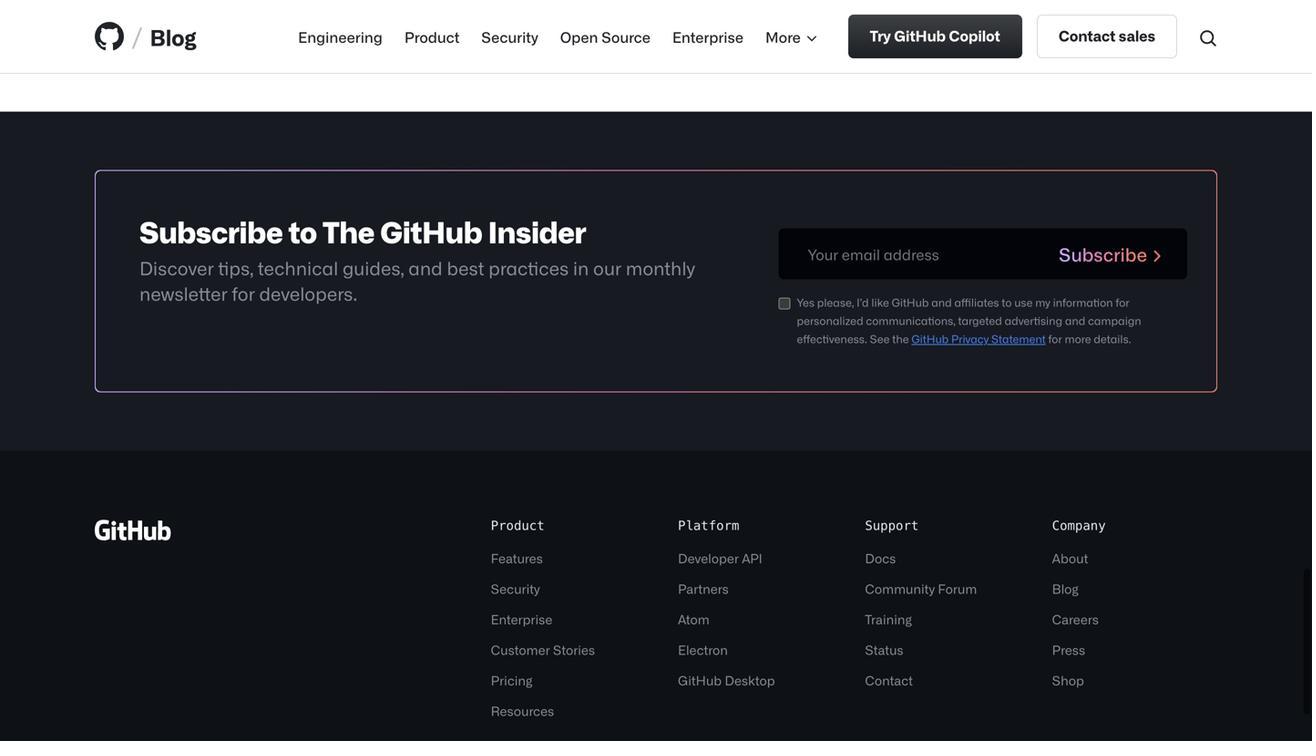 Task type: locate. For each thing, give the bounding box(es) containing it.
enterprise for the rightmost enterprise link
[[673, 28, 744, 45]]

0 horizontal spatial blog
[[150, 23, 197, 50]]

best
[[447, 257, 484, 279]]

security
[[482, 28, 538, 45], [491, 581, 540, 596]]

try github copilot
[[870, 26, 1001, 44]]

security left open
[[482, 28, 538, 45]]

1 vertical spatial security
[[491, 581, 540, 596]]

blog link
[[150, 20, 197, 53], [1053, 581, 1079, 596]]

contact left sales
[[1059, 26, 1116, 44]]

like
[[872, 296, 890, 309]]

github
[[894, 26, 946, 44], [380, 213, 482, 249], [892, 296, 929, 309], [912, 332, 949, 345], [678, 672, 722, 688]]

subscribe inside subscribe to the github insider discover tips, technical guides, and best practices in our monthly newsletter for developers.
[[139, 213, 283, 249]]

contact sales
[[1059, 26, 1156, 44]]

subscribe for subscribe to the github insider discover tips, technical guides, and best practices in our monthly newsletter for developers.
[[139, 213, 283, 249]]

enterprise
[[673, 28, 744, 45], [491, 611, 553, 627]]

open source link
[[560, 26, 651, 47]]

0 vertical spatial security
[[482, 28, 538, 45]]

1 vertical spatial enterprise link
[[491, 611, 553, 627]]

blog link right /
[[150, 20, 197, 53]]

1 vertical spatial to
[[1002, 296, 1012, 309]]

github down communications,
[[912, 332, 949, 345]]

blog link down about
[[1053, 581, 1079, 596]]

0 horizontal spatial and
[[409, 257, 443, 279]]

the
[[323, 213, 375, 249]]

0 vertical spatial enterprise
[[673, 28, 744, 45]]

github desktop
[[678, 672, 775, 688]]

to up technical
[[289, 213, 317, 249]]

more button
[[766, 26, 819, 47]]

0 horizontal spatial enterprise
[[491, 611, 553, 627]]

subscribe up tips,
[[139, 213, 283, 249]]

enterprise left the more
[[673, 28, 744, 45]]

resources link
[[491, 703, 554, 718]]

developer api
[[678, 550, 763, 566]]

enterprise link left the more
[[673, 26, 744, 47]]

search toggle image
[[1200, 29, 1218, 47]]

security link left open
[[482, 26, 538, 47]]

blog right /
[[150, 23, 197, 50]]

github up communications,
[[892, 296, 929, 309]]

to
[[289, 213, 317, 249], [1002, 296, 1012, 309]]

docs
[[865, 550, 896, 566]]

customer stories link
[[491, 642, 595, 657]]

0 horizontal spatial for
[[232, 282, 255, 304]]

1 horizontal spatial enterprise
[[673, 28, 744, 45]]

2 horizontal spatial for
[[1116, 296, 1130, 309]]

chevron down image
[[805, 31, 819, 45]]

subscribe
[[139, 213, 283, 249], [1059, 243, 1148, 265]]

resources
[[491, 703, 554, 718]]

atom link
[[678, 611, 710, 627]]

guides,
[[343, 257, 404, 279]]

1 horizontal spatial blog
[[1053, 581, 1079, 596]]

github down electron link
[[678, 672, 722, 688]]

more
[[766, 28, 801, 45]]

1 horizontal spatial subscribe
[[1059, 243, 1148, 265]]

training
[[865, 611, 913, 627]]

None checkbox
[[779, 298, 791, 310]]

1 vertical spatial contact
[[865, 672, 913, 688]]

go to github homepage image
[[95, 517, 171, 544]]

and up more
[[1065, 314, 1086, 327]]

effectiveness.
[[797, 332, 868, 345]]

enterprise link
[[673, 26, 744, 47], [491, 611, 553, 627]]

and left the 'affiliates'
[[932, 296, 952, 309]]

1 horizontal spatial product
[[491, 518, 545, 533]]

contact link
[[865, 672, 913, 688]]

my
[[1036, 296, 1051, 309]]

1 horizontal spatial for
[[1049, 332, 1063, 345]]

security link down the features
[[491, 581, 540, 596]]

stories
[[553, 642, 595, 657]]

1 vertical spatial enterprise
[[491, 611, 553, 627]]

0 horizontal spatial to
[[289, 213, 317, 249]]

for up campaign
[[1116, 296, 1130, 309]]

yes
[[797, 296, 815, 309]]

2 horizontal spatial and
[[1065, 314, 1086, 327]]

security for topmost security link
[[482, 28, 538, 45]]

1 vertical spatial security link
[[491, 581, 540, 596]]

2 vertical spatial and
[[1065, 314, 1086, 327]]

/ blog
[[131, 19, 197, 54]]

status
[[865, 642, 904, 657]]

0 vertical spatial and
[[409, 257, 443, 279]]

enterprise link up "customer"
[[491, 611, 553, 627]]

and left best on the left of the page
[[409, 257, 443, 279]]

1 vertical spatial blog link
[[1053, 581, 1079, 596]]

press
[[1053, 642, 1086, 657]]

0 vertical spatial blog
[[150, 23, 197, 50]]

for
[[232, 282, 255, 304], [1116, 296, 1130, 309], [1049, 332, 1063, 345]]

0 vertical spatial enterprise link
[[673, 26, 744, 47]]

0 vertical spatial security link
[[482, 26, 538, 47]]

subscribe inside subscribe button
[[1059, 243, 1148, 265]]

see
[[870, 332, 890, 345]]

Your email address email field
[[779, 229, 1030, 280]]

1 horizontal spatial enterprise link
[[673, 26, 744, 47]]

about
[[1053, 550, 1089, 566]]

0 vertical spatial blog link
[[150, 20, 197, 53]]

shop
[[1053, 672, 1085, 688]]

security down the features
[[491, 581, 540, 596]]

blog down about
[[1053, 581, 1079, 596]]

subscribe up information
[[1059, 243, 1148, 265]]

github up best on the left of the page
[[380, 213, 482, 249]]

for left more
[[1049, 332, 1063, 345]]

contact down status
[[865, 672, 913, 688]]

personalized
[[797, 314, 864, 327]]

contact
[[1059, 26, 1116, 44], [865, 672, 913, 688]]

api
[[742, 550, 763, 566]]

0 vertical spatial contact
[[1059, 26, 1116, 44]]

1 horizontal spatial contact
[[1059, 26, 1116, 44]]

tips,
[[218, 257, 254, 279]]

1 horizontal spatial to
[[1002, 296, 1012, 309]]

electron
[[678, 642, 728, 657]]

0 horizontal spatial product
[[405, 28, 460, 45]]

0 vertical spatial to
[[289, 213, 317, 249]]

about link
[[1053, 550, 1089, 566]]

source
[[602, 28, 651, 45]]

partners
[[678, 581, 729, 596]]

community
[[865, 581, 935, 596]]

affiliates
[[955, 296, 1000, 309]]

0 horizontal spatial contact
[[865, 672, 913, 688]]

github privacy statement for more details.
[[912, 332, 1132, 345]]

targeted
[[959, 314, 1003, 327]]

1 horizontal spatial and
[[932, 296, 952, 309]]

to left use
[[1002, 296, 1012, 309]]

0 horizontal spatial subscribe
[[139, 213, 283, 249]]

for down tips,
[[232, 282, 255, 304]]

and
[[409, 257, 443, 279], [932, 296, 952, 309], [1065, 314, 1086, 327]]

discover
[[139, 257, 214, 279]]

open source
[[560, 28, 651, 45]]

for inside subscribe to the github insider discover tips, technical guides, and best practices in our monthly newsletter for developers.
[[232, 282, 255, 304]]

1 vertical spatial and
[[932, 296, 952, 309]]

0 horizontal spatial blog link
[[150, 20, 197, 53]]

security link
[[482, 26, 538, 47], [491, 581, 540, 596]]

developer
[[678, 550, 739, 566]]

enterprise up "customer"
[[491, 611, 553, 627]]



Task type: vqa. For each thing, say whether or not it's contained in the screenshot.
Customer Stories
yes



Task type: describe. For each thing, give the bounding box(es) containing it.
training link
[[865, 611, 913, 627]]

campaign
[[1089, 314, 1142, 327]]

visit github image
[[95, 22, 124, 51]]

information
[[1053, 296, 1114, 309]]

subscribe to the github insider discover tips, technical guides, and best practices in our monthly newsletter for developers.
[[139, 213, 695, 304]]

customer stories
[[491, 642, 595, 657]]

i'd
[[857, 296, 869, 309]]

developer api link
[[678, 550, 763, 566]]

sales
[[1119, 26, 1156, 44]]

communications,
[[866, 314, 956, 327]]

try
[[870, 26, 891, 44]]

partners link
[[678, 581, 729, 596]]

customer
[[491, 642, 550, 657]]

pricing link
[[491, 672, 533, 688]]

1 vertical spatial product
[[491, 518, 545, 533]]

engineering
[[298, 28, 383, 45]]

github right "try"
[[894, 26, 946, 44]]

status link
[[865, 642, 904, 657]]

and inside subscribe to the github insider discover tips, technical guides, and best practices in our monthly newsletter for developers.
[[409, 257, 443, 279]]

github desktop link
[[678, 672, 775, 688]]

features link
[[491, 550, 543, 566]]

docs link
[[865, 550, 896, 566]]

platform
[[678, 518, 740, 533]]

press link
[[1053, 642, 1086, 657]]

try github copilot link
[[848, 15, 1023, 58]]

insider
[[488, 213, 586, 249]]

copilot
[[949, 26, 1001, 44]]

more
[[1065, 332, 1092, 345]]

careers link
[[1053, 611, 1099, 627]]

support
[[865, 518, 919, 533]]

yes please, i'd like github and affiliates to use my information for personalized communications, targeted advertising and campaign effectiveness. see the
[[797, 296, 1142, 345]]

1 horizontal spatial blog link
[[1053, 581, 1079, 596]]

0 vertical spatial product
[[405, 28, 460, 45]]

please,
[[817, 296, 854, 309]]

github inside yes please, i'd like github and affiliates to use my information for personalized communications, targeted advertising and campaign effectiveness. see the
[[892, 296, 929, 309]]

open
[[560, 28, 598, 45]]

contact sales link
[[1037, 15, 1178, 58]]

desktop
[[725, 672, 775, 688]]

to inside yes please, i'd like github and affiliates to use my information for personalized communications, targeted advertising and campaign effectiveness. see the
[[1002, 296, 1012, 309]]

enterprise for enterprise link to the left
[[491, 611, 553, 627]]

privacy
[[952, 332, 989, 345]]

github privacy statement link
[[912, 332, 1046, 345]]

contact for contact sales
[[1059, 26, 1116, 44]]

shop link
[[1053, 672, 1085, 688]]

features
[[491, 550, 543, 566]]

subscribe for subscribe
[[1059, 243, 1148, 265]]

subscribe button
[[1030, 229, 1188, 280]]

forum
[[938, 581, 978, 596]]

engineering link
[[298, 26, 383, 47]]

github inside subscribe to the github insider discover tips, technical guides, and best practices in our monthly newsletter for developers.
[[380, 213, 482, 249]]

community forum link
[[865, 581, 978, 596]]

monthly
[[626, 257, 695, 279]]

statement
[[992, 332, 1046, 345]]

pricing
[[491, 672, 533, 688]]

1 vertical spatial blog
[[1053, 581, 1079, 596]]

atom
[[678, 611, 710, 627]]

for inside yes please, i'd like github and affiliates to use my information for personalized communications, targeted advertising and campaign effectiveness. see the
[[1116, 296, 1130, 309]]

company
[[1053, 518, 1106, 533]]

advertising
[[1005, 314, 1063, 327]]

to inside subscribe to the github insider discover tips, technical guides, and best practices in our monthly newsletter for developers.
[[289, 213, 317, 249]]

in
[[573, 257, 589, 279]]

blog inside / blog
[[150, 23, 197, 50]]

developers.
[[259, 282, 358, 304]]

use
[[1015, 296, 1033, 309]]

/
[[131, 19, 143, 54]]

security for the bottommost security link
[[491, 581, 540, 596]]

newsletter
[[139, 282, 228, 304]]

0 horizontal spatial enterprise link
[[491, 611, 553, 627]]

technical
[[258, 257, 338, 279]]

electron link
[[678, 642, 728, 657]]

contact for contact link at right
[[865, 672, 913, 688]]

careers
[[1053, 611, 1099, 627]]

details.
[[1094, 332, 1132, 345]]

our
[[593, 257, 622, 279]]

community forum
[[865, 581, 978, 596]]

practices
[[489, 257, 569, 279]]

the
[[893, 332, 909, 345]]

product link
[[405, 26, 460, 47]]



